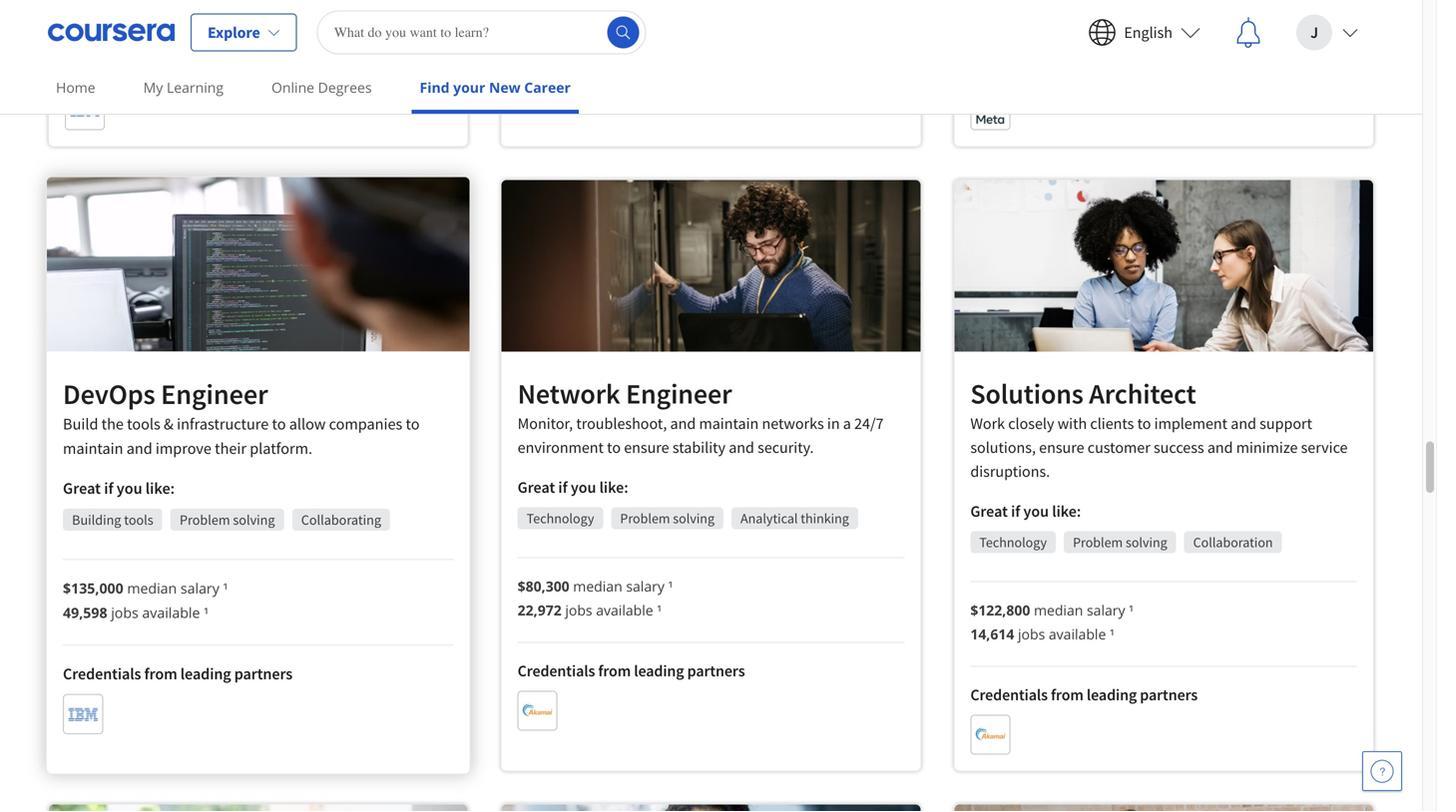 Task type: vqa. For each thing, say whether or not it's contained in the screenshot.


Task type: describe. For each thing, give the bounding box(es) containing it.
disruptions.
[[971, 462, 1051, 482]]

devops
[[63, 376, 155, 412]]

allow
[[289, 414, 326, 434]]

credentials from leading partners for devops
[[63, 664, 293, 685]]

like: for network
[[600, 478, 629, 498]]

partners for devops engineer
[[234, 664, 293, 685]]

solving for solutions architect
[[1126, 534, 1168, 552]]

credentials up career
[[518, 30, 595, 50]]

technology for network
[[527, 510, 595, 528]]

great for solutions architect
[[971, 502, 1008, 522]]

explore
[[208, 22, 260, 42]]

j button
[[1281, 0, 1375, 64]]

monitor,
[[518, 414, 573, 434]]

credentials for solutions architect
[[971, 685, 1048, 705]]

my
[[143, 78, 163, 97]]

and inside devops engineer build the tools & infrastructure to allow companies to maintain and improve their platform.
[[127, 438, 152, 459]]

median for network
[[573, 577, 623, 596]]

technology for solutions
[[980, 534, 1048, 552]]

$80,300 median salary ¹ 22,972 jobs available ¹
[[518, 577, 673, 620]]

analytical
[[741, 510, 798, 528]]

to inside solutions architect work closely with clients to implement and support solutions, ensure customer success and minimize service disruptions.
[[1138, 414, 1152, 434]]

to right "companies" at the bottom left
[[406, 414, 420, 434]]

credentials for devops engineer
[[63, 664, 141, 685]]

solving for devops engineer
[[233, 511, 275, 529]]

problem solving for solutions
[[1073, 534, 1168, 552]]

great if you like: for devops
[[63, 479, 175, 499]]

environment
[[518, 438, 604, 458]]

learning
[[167, 78, 224, 97]]

to up "platform."
[[272, 414, 286, 434]]

degrees
[[318, 78, 372, 97]]

career
[[524, 78, 571, 97]]

problem solving for network
[[620, 510, 715, 528]]

online degrees link
[[264, 65, 380, 110]]

infrastructure
[[177, 414, 269, 434]]

great if you like: for network
[[518, 478, 629, 498]]

1 vertical spatial tools
[[124, 511, 153, 529]]

maintain inside network engineer monitor, troubleshoot, and maintain networks in a 24/7 environment to ensure stability and security.
[[699, 414, 759, 434]]

the
[[101, 414, 124, 434]]

online degrees
[[272, 78, 372, 97]]

platform.
[[250, 438, 313, 459]]

jobs for solutions
[[1018, 625, 1046, 644]]

home link
[[48, 65, 104, 110]]

problem for devops
[[180, 511, 230, 529]]

$122,800
[[971, 601, 1031, 620]]

median for devops
[[127, 579, 177, 598]]

network
[[518, 376, 621, 411]]

problem for solutions
[[1073, 534, 1123, 552]]

home
[[56, 78, 96, 97]]

if for solutions architect
[[1012, 502, 1021, 522]]

ensure inside network engineer monitor, troubleshoot, and maintain networks in a 24/7 environment to ensure stability and security.
[[624, 438, 670, 458]]

security.
[[758, 438, 814, 458]]

online
[[272, 78, 315, 97]]

like: for solutions
[[1053, 502, 1082, 522]]

new
[[489, 78, 521, 97]]

and down implement
[[1208, 438, 1234, 458]]

closely
[[1009, 414, 1055, 434]]

partners for network engineer
[[688, 662, 745, 681]]

companies
[[329, 414, 403, 434]]

customer
[[1088, 438, 1151, 458]]

credentials from leading partners down explore
[[65, 60, 292, 80]]

my learning link
[[135, 65, 232, 110]]

to inside network engineer monitor, troubleshoot, and maintain networks in a 24/7 environment to ensure stability and security.
[[607, 438, 621, 458]]

credentials from leading partners for network
[[518, 662, 745, 681]]

support
[[1260, 414, 1313, 434]]

devops engineer build the tools & infrastructure to allow companies to maintain and improve their platform.
[[63, 376, 420, 459]]

leading for network
[[634, 662, 685, 681]]

building tools
[[72, 511, 153, 529]]

great for network engineer
[[518, 478, 555, 498]]

24/7
[[855, 414, 884, 434]]

in
[[828, 414, 840, 434]]

collaborating
[[301, 511, 381, 529]]



Task type: locate. For each thing, give the bounding box(es) containing it.
jobs right the 22,972 at the left
[[565, 601, 593, 620]]

1 horizontal spatial like:
[[600, 478, 629, 498]]

minimize
[[1237, 438, 1298, 458]]

1 horizontal spatial maintain
[[699, 414, 759, 434]]

1 horizontal spatial available
[[596, 601, 654, 620]]

if up building tools
[[104, 479, 113, 499]]

maintain down build
[[63, 438, 123, 459]]

building
[[72, 511, 121, 529]]

clients
[[1091, 414, 1135, 434]]

0 horizontal spatial jobs
[[111, 603, 139, 622]]

jobs inside "$135,000 median salary ¹ 49,598 jobs available ¹"
[[111, 603, 139, 622]]

problem for network
[[620, 510, 671, 528]]

1 vertical spatial maintain
[[63, 438, 123, 459]]

0 vertical spatial technology
[[527, 510, 595, 528]]

2 credentials from leading partners button from the left
[[501, 0, 922, 147]]

jobs inside $122,800 median salary ¹ 14,614 jobs available ¹
[[1018, 625, 1046, 644]]

devops engineer image
[[47, 177, 470, 352]]

engineer up 'infrastructure'
[[161, 376, 268, 412]]

help center image
[[1371, 760, 1395, 784]]

to down troubleshoot,
[[607, 438, 621, 458]]

engineer inside network engineer monitor, troubleshoot, and maintain networks in a 24/7 environment to ensure stability and security.
[[626, 376, 732, 411]]

1 horizontal spatial credentials from leading partners button
[[501, 0, 922, 147]]

jobs for network
[[565, 601, 593, 620]]

troubleshoot,
[[576, 414, 667, 434]]

problem solving down customer
[[1073, 534, 1168, 552]]

0 horizontal spatial problem solving
[[180, 511, 275, 529]]

if down "environment" on the bottom of the page
[[559, 478, 568, 498]]

salary inside $122,800 median salary ¹ 14,614 jobs available ¹
[[1087, 601, 1126, 620]]

and up minimize
[[1231, 414, 1257, 434]]

and right stability
[[729, 438, 755, 458]]

technology up $122,800
[[980, 534, 1048, 552]]

credentials
[[518, 30, 595, 50], [65, 60, 142, 80], [518, 662, 595, 681], [63, 664, 141, 685], [971, 685, 1048, 705]]

$135,000
[[63, 579, 123, 598]]

partners
[[688, 30, 745, 50], [235, 60, 292, 80], [688, 662, 745, 681], [234, 664, 293, 685], [1141, 685, 1198, 705]]

problem up $122,800 median salary ¹ 14,614 jobs available ¹
[[1073, 534, 1123, 552]]

if for network engineer
[[559, 478, 568, 498]]

tools
[[127, 414, 161, 434], [124, 511, 153, 529]]

1 horizontal spatial median
[[573, 577, 623, 596]]

from for devops
[[144, 664, 177, 685]]

0 horizontal spatial salary
[[181, 579, 220, 598]]

ensure down with
[[1040, 438, 1085, 458]]

engineer up stability
[[626, 376, 732, 411]]

like: for devops
[[146, 479, 175, 499]]

credentials down 14,614
[[971, 685, 1048, 705]]

credentials from leading partners button
[[48, 0, 469, 147], [501, 0, 922, 147]]

ensure down troubleshoot,
[[624, 438, 670, 458]]

credentials down the 22,972 at the left
[[518, 662, 595, 681]]

credentials down 49,598
[[63, 664, 141, 685]]

thinking
[[801, 510, 850, 528]]

you for network
[[571, 478, 597, 498]]

a
[[844, 414, 852, 434]]

your
[[453, 78, 486, 97]]

to
[[1138, 414, 1152, 434], [272, 414, 286, 434], [406, 414, 420, 434], [607, 438, 621, 458]]

solving down stability
[[673, 510, 715, 528]]

jobs inside "$80,300 median salary ¹ 22,972 jobs available ¹"
[[565, 601, 593, 620]]

technology up $80,300
[[527, 510, 595, 528]]

0 horizontal spatial like:
[[146, 479, 175, 499]]

available right 49,598
[[142, 603, 200, 622]]

available inside "$135,000 median salary ¹ 49,598 jobs available ¹"
[[142, 603, 200, 622]]

median inside "$80,300 median salary ¹ 22,972 jobs available ¹"
[[573, 577, 623, 596]]

2 horizontal spatial available
[[1049, 625, 1107, 644]]

What do you want to learn? text field
[[317, 10, 647, 54]]

0 horizontal spatial solving
[[233, 511, 275, 529]]

credentials from leading partners for solutions
[[971, 685, 1198, 705]]

median for solutions
[[1034, 601, 1084, 620]]

like:
[[600, 478, 629, 498], [146, 479, 175, 499], [1053, 502, 1082, 522]]

stability
[[673, 438, 726, 458]]

great if you like: down "environment" on the bottom of the page
[[518, 478, 629, 498]]

credentials from leading partners down "$135,000 median salary ¹ 49,598 jobs available ¹"
[[63, 664, 293, 685]]

available
[[596, 601, 654, 620], [142, 603, 200, 622], [1049, 625, 1107, 644]]

0 horizontal spatial maintain
[[63, 438, 123, 459]]

from for network
[[598, 662, 631, 681]]

english button
[[1073, 0, 1217, 64]]

architect
[[1090, 376, 1197, 411]]

median right $80,300
[[573, 577, 623, 596]]

build
[[63, 414, 98, 434]]

1 horizontal spatial jobs
[[565, 601, 593, 620]]

engineer inside devops engineer build the tools & infrastructure to allow companies to maintain and improve their platform.
[[161, 376, 268, 412]]

solutions
[[971, 376, 1084, 411]]

and left improve on the bottom left
[[127, 438, 152, 459]]

available right 14,614
[[1049, 625, 1107, 644]]

engineer for network engineer
[[626, 376, 732, 411]]

improve
[[156, 438, 212, 459]]

problem solving
[[620, 510, 715, 528], [180, 511, 275, 529], [1073, 534, 1168, 552]]

jobs right 14,614
[[1018, 625, 1046, 644]]

engineer
[[161, 376, 268, 412], [626, 376, 732, 411]]

1 horizontal spatial technology
[[980, 534, 1048, 552]]

available inside $122,800 median salary ¹ 14,614 jobs available ¹
[[1049, 625, 1107, 644]]

like: down troubleshoot,
[[600, 478, 629, 498]]

1 ensure from the left
[[624, 438, 670, 458]]

1 vertical spatial technology
[[980, 534, 1048, 552]]

find your new career link
[[412, 65, 579, 114]]

$122,800 median salary ¹ 14,614 jobs available ¹
[[971, 601, 1134, 644]]

1 horizontal spatial salary
[[626, 577, 665, 596]]

median
[[573, 577, 623, 596], [127, 579, 177, 598], [1034, 601, 1084, 620]]

from
[[598, 30, 631, 50], [145, 60, 178, 80], [598, 662, 631, 681], [144, 664, 177, 685], [1051, 685, 1084, 705]]

2 horizontal spatial like:
[[1053, 502, 1082, 522]]

salary for solutions
[[1087, 601, 1126, 620]]

network engineer monitor, troubleshoot, and maintain networks in a 24/7 environment to ensure stability and security.
[[518, 376, 884, 458]]

jobs for devops
[[111, 603, 139, 622]]

2 horizontal spatial you
[[1024, 502, 1050, 522]]

if down disruptions.
[[1012, 502, 1021, 522]]

credentials from leading partners
[[518, 30, 745, 50], [65, 60, 292, 80], [518, 662, 745, 681], [63, 664, 293, 685], [971, 685, 1198, 705]]

problem solving down stability
[[620, 510, 715, 528]]

None search field
[[317, 10, 647, 54]]

maintain inside devops engineer build the tools & infrastructure to allow companies to maintain and improve their platform.
[[63, 438, 123, 459]]

problem down improve on the bottom left
[[180, 511, 230, 529]]

median right $122,800
[[1034, 601, 1084, 620]]

if
[[559, 478, 568, 498], [104, 479, 113, 499], [1012, 502, 1021, 522]]

great for devops engineer
[[63, 479, 101, 499]]

1 horizontal spatial great if you like:
[[518, 478, 629, 498]]

$80,300
[[518, 577, 570, 596]]

j
[[1311, 22, 1319, 42]]

and up stability
[[671, 414, 696, 434]]

and
[[671, 414, 696, 434], [1231, 414, 1257, 434], [729, 438, 755, 458], [1208, 438, 1234, 458], [127, 438, 152, 459]]

$135,000 median salary ¹ 49,598 jobs available ¹
[[63, 579, 228, 622]]

problem up "$80,300 median salary ¹ 22,972 jobs available ¹"
[[620, 510, 671, 528]]

2 ensure from the left
[[1040, 438, 1085, 458]]

great up building
[[63, 479, 101, 499]]

great down disruptions.
[[971, 502, 1008, 522]]

if for devops engineer
[[104, 479, 113, 499]]

great if you like: down disruptions.
[[971, 502, 1082, 522]]

engineer for devops engineer
[[161, 376, 268, 412]]

solving for network engineer
[[673, 510, 715, 528]]

1 credentials from leading partners button from the left
[[48, 0, 469, 147]]

find your new career
[[420, 78, 571, 97]]

2 horizontal spatial median
[[1034, 601, 1084, 620]]

1 horizontal spatial problem solving
[[620, 510, 715, 528]]

0 horizontal spatial median
[[127, 579, 177, 598]]

from for solutions
[[1051, 685, 1084, 705]]

great down "environment" on the bottom of the page
[[518, 478, 555, 498]]

salary for devops
[[181, 579, 220, 598]]

0 horizontal spatial you
[[117, 479, 142, 499]]

problem
[[620, 510, 671, 528], [180, 511, 230, 529], [1073, 534, 1123, 552]]

2 horizontal spatial problem
[[1073, 534, 1123, 552]]

you for devops
[[117, 479, 142, 499]]

analytical thinking
[[741, 510, 850, 528]]

0 horizontal spatial ensure
[[624, 438, 670, 458]]

2 horizontal spatial great
[[971, 502, 1008, 522]]

you up building tools
[[117, 479, 142, 499]]

work
[[971, 414, 1006, 434]]

salary inside "$135,000 median salary ¹ 49,598 jobs available ¹"
[[181, 579, 220, 598]]

solving left collaboration in the bottom of the page
[[1126, 534, 1168, 552]]

find
[[420, 78, 450, 97]]

0 horizontal spatial engineer
[[161, 376, 268, 412]]

jobs
[[565, 601, 593, 620], [111, 603, 139, 622], [1018, 625, 1046, 644]]

1 horizontal spatial great
[[518, 478, 555, 498]]

available for devops
[[142, 603, 200, 622]]

you down "environment" on the bottom of the page
[[571, 478, 597, 498]]

0 horizontal spatial great
[[63, 479, 101, 499]]

jobs right 49,598
[[111, 603, 139, 622]]

you for solutions
[[1024, 502, 1050, 522]]

1 horizontal spatial if
[[559, 478, 568, 498]]

credentials from leading partners down "$80,300 median salary ¹ 22,972 jobs available ¹"
[[518, 662, 745, 681]]

2 horizontal spatial problem solving
[[1073, 534, 1168, 552]]

great if you like:
[[518, 478, 629, 498], [63, 479, 175, 499], [971, 502, 1082, 522]]

1 horizontal spatial engineer
[[626, 376, 732, 411]]

problem solving for devops
[[180, 511, 275, 529]]

solutions,
[[971, 438, 1036, 458]]

leading
[[634, 30, 685, 50], [181, 60, 232, 80], [634, 662, 685, 681], [181, 664, 231, 685], [1087, 685, 1138, 705]]

great if you like: for solutions
[[971, 502, 1082, 522]]

english
[[1125, 22, 1173, 42]]

available right the 22,972 at the left
[[596, 601, 654, 620]]

service
[[1302, 438, 1349, 458]]

solutions architect work closely with clients to implement and support solutions, ensure customer success and minimize service disruptions.
[[971, 376, 1349, 482]]

22,972
[[518, 601, 562, 620]]

&
[[164, 414, 174, 434]]

maintain
[[699, 414, 759, 434], [63, 438, 123, 459]]

median inside $122,800 median salary ¹ 14,614 jobs available ¹
[[1034, 601, 1084, 620]]

great if you like: up building tools
[[63, 479, 175, 499]]

great
[[518, 478, 555, 498], [63, 479, 101, 499], [971, 502, 1008, 522]]

coursera image
[[48, 16, 175, 48]]

collaboration
[[1194, 534, 1274, 552]]

like: down improve on the bottom left
[[146, 479, 175, 499]]

0 horizontal spatial if
[[104, 479, 113, 499]]

tools inside devops engineer build the tools & infrastructure to allow companies to maintain and improve their platform.
[[127, 414, 161, 434]]

0 vertical spatial tools
[[127, 414, 161, 434]]

tools left the &
[[127, 414, 161, 434]]

credentials from leading partners up career
[[518, 30, 745, 50]]

0 horizontal spatial problem
[[180, 511, 230, 529]]

available for solutions
[[1049, 625, 1107, 644]]

credentials for network engineer
[[518, 662, 595, 681]]

0 horizontal spatial available
[[142, 603, 200, 622]]

success
[[1154, 438, 1205, 458]]

implement
[[1155, 414, 1228, 434]]

2 horizontal spatial if
[[1012, 502, 1021, 522]]

2 horizontal spatial salary
[[1087, 601, 1126, 620]]

median inside "$135,000 median salary ¹ 49,598 jobs available ¹"
[[127, 579, 177, 598]]

leading for devops
[[181, 664, 231, 685]]

tools right building
[[124, 511, 153, 529]]

explore button
[[191, 13, 297, 51]]

salary for network
[[626, 577, 665, 596]]

2 horizontal spatial solving
[[1126, 534, 1168, 552]]

1 horizontal spatial problem
[[620, 510, 671, 528]]

my learning
[[143, 78, 224, 97]]

ensure inside solutions architect work closely with clients to implement and support solutions, ensure customer success and minimize service disruptions.
[[1040, 438, 1085, 458]]

2 horizontal spatial jobs
[[1018, 625, 1046, 644]]

0 horizontal spatial great if you like:
[[63, 479, 175, 499]]

their
[[215, 438, 247, 459]]

credentials from leading partners down $122,800 median salary ¹ 14,614 jobs available ¹
[[971, 685, 1198, 705]]

solving
[[673, 510, 715, 528], [233, 511, 275, 529], [1126, 534, 1168, 552]]

available inside "$80,300 median salary ¹ 22,972 jobs available ¹"
[[596, 601, 654, 620]]

ensure
[[624, 438, 670, 458], [1040, 438, 1085, 458]]

to down architect
[[1138, 414, 1152, 434]]

median right $135,000 on the bottom left of the page
[[127, 579, 177, 598]]

like: down with
[[1053, 502, 1082, 522]]

you
[[571, 478, 597, 498], [117, 479, 142, 499], [1024, 502, 1050, 522]]

you down disruptions.
[[1024, 502, 1050, 522]]

problem solving down their at the left
[[180, 511, 275, 529]]

0 horizontal spatial credentials from leading partners button
[[48, 0, 469, 147]]

¹
[[669, 577, 673, 596], [223, 579, 228, 598], [657, 601, 662, 620], [1130, 601, 1134, 620], [204, 603, 209, 622], [1110, 625, 1115, 644]]

available for network
[[596, 601, 654, 620]]

credentials down coursera image at the left of page
[[65, 60, 142, 80]]

leading for solutions
[[1087, 685, 1138, 705]]

maintain up stability
[[699, 414, 759, 434]]

49,598
[[63, 603, 107, 622]]

0 horizontal spatial technology
[[527, 510, 595, 528]]

technology
[[527, 510, 595, 528], [980, 534, 1048, 552]]

salary inside "$80,300 median salary ¹ 22,972 jobs available ¹"
[[626, 577, 665, 596]]

0 vertical spatial maintain
[[699, 414, 759, 434]]

1 horizontal spatial ensure
[[1040, 438, 1085, 458]]

1 horizontal spatial solving
[[673, 510, 715, 528]]

with
[[1058, 414, 1088, 434]]

salary
[[626, 577, 665, 596], [181, 579, 220, 598], [1087, 601, 1126, 620]]

networks
[[762, 414, 824, 434]]

2 horizontal spatial great if you like:
[[971, 502, 1082, 522]]

14,614
[[971, 625, 1015, 644]]

solving down their at the left
[[233, 511, 275, 529]]

1 horizontal spatial you
[[571, 478, 597, 498]]

partners for solutions architect
[[1141, 685, 1198, 705]]



